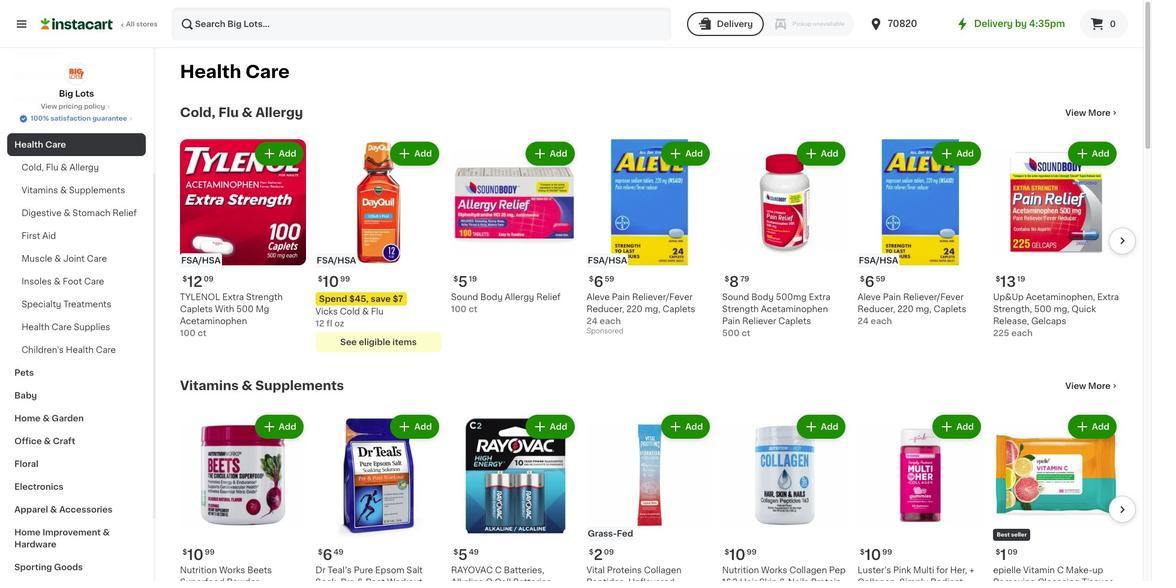 Task type: locate. For each thing, give the bounding box(es) containing it.
body inside sound body allergy relief 100 ct
[[481, 293, 503, 301]]

improvement
[[43, 528, 101, 537]]

99 up hair
[[747, 548, 757, 556]]

99 up the spend
[[340, 275, 350, 283]]

add button for up&up acetaminophen, extra strength, 500 mg, quick release, gelcaps
[[1070, 143, 1116, 164]]

salt
[[407, 566, 423, 574]]

09 right 1
[[1008, 548, 1018, 556]]

10 up luster's
[[865, 548, 882, 562]]

0 horizontal spatial c
[[486, 578, 493, 581]]

10 up 1&3
[[730, 548, 746, 562]]

$ for the add button corresponding to luster's pink multi for her, + collagen, simply radiant
[[860, 548, 865, 556]]

1&3
[[722, 578, 738, 581]]

ct down tylenol on the left of page
[[198, 329, 207, 337]]

49 inside $ 6 49
[[334, 548, 344, 556]]

epielle
[[994, 566, 1022, 574]]

1 reducer, from the left
[[587, 305, 624, 313]]

2 5 from the top
[[458, 548, 468, 562]]

49 for 6
[[334, 548, 344, 556]]

2
[[594, 548, 603, 562]]

works up powder
[[219, 566, 245, 574]]

100%
[[31, 115, 49, 122]]

1 horizontal spatial 19
[[1018, 275, 1026, 283]]

2 horizontal spatial extra
[[1098, 293, 1119, 301]]

0 horizontal spatial 19
[[469, 275, 477, 283]]

0 horizontal spatial health care
[[14, 140, 66, 149]]

collagen for 10
[[790, 566, 827, 574]]

220
[[627, 305, 643, 313], [898, 305, 914, 313]]

0 horizontal spatial body
[[481, 293, 503, 301]]

add button for luster's pink multi for her, + collagen, simply radiant
[[934, 416, 980, 438]]

500
[[236, 305, 254, 313], [1035, 305, 1052, 313], [722, 329, 740, 337]]

health care supplies
[[22, 323, 110, 331]]

reliever/fever
[[632, 293, 693, 301], [904, 293, 964, 301]]

$ 10 99 up luster's
[[860, 548, 893, 562]]

1 nutrition from the left
[[180, 566, 217, 574]]

1 aleve pain reliever/fever reducer, 220 mg, caplets 24 each from the left
[[587, 293, 696, 325]]

2 collagen from the left
[[790, 566, 827, 574]]

allergy inside sound body allergy relief 100 ct
[[505, 293, 534, 301]]

1 reliever/fever from the left
[[632, 293, 693, 301]]

500 up gelcaps
[[1035, 305, 1052, 313]]

09 for 12
[[204, 275, 214, 283]]

49 up 'rayovac'
[[469, 548, 479, 556]]

0 horizontal spatial mg,
[[645, 305, 661, 313]]

0 vertical spatial cold, flu & allergy link
[[180, 106, 303, 120]]

pre
[[341, 578, 355, 581]]

2 horizontal spatial 6
[[865, 275, 875, 289]]

release,
[[994, 317, 1030, 325]]

body for 5
[[481, 293, 503, 301]]

electronics
[[14, 483, 63, 491]]

view more for 13
[[1066, 109, 1111, 117]]

1 59 from the left
[[605, 275, 615, 283]]

0 vertical spatial allergy
[[256, 106, 303, 119]]

c up the cell
[[495, 566, 502, 574]]

delivery
[[975, 19, 1013, 28], [717, 20, 753, 28]]

2 mg, from the left
[[916, 305, 932, 313]]

epsom
[[375, 566, 405, 574]]

add for up&up acetaminophen, extra strength, 500 mg, quick release, gelcaps
[[1092, 149, 1110, 158]]

0 horizontal spatial cold,
[[22, 163, 44, 172]]

epielle vitamin c make-up removing cleansing tissues
[[994, 566, 1114, 581]]

1 vertical spatial home
[[14, 528, 41, 537]]

2 horizontal spatial each
[[1012, 329, 1033, 337]]

1 horizontal spatial body
[[752, 293, 774, 301]]

0 vertical spatial view more
[[1066, 109, 1111, 117]]

flu
[[218, 106, 239, 119], [46, 163, 58, 172], [371, 307, 384, 316]]

49 up teal's
[[334, 548, 344, 556]]

0 horizontal spatial nutrition
[[180, 566, 217, 574]]

lots
[[75, 89, 94, 98]]

$ 2 09
[[589, 548, 614, 562]]

0 horizontal spatial cold, flu & allergy
[[22, 163, 99, 172]]

0 horizontal spatial 100
[[180, 329, 196, 337]]

1 horizontal spatial mg,
[[916, 305, 932, 313]]

1 aleve from the left
[[587, 293, 610, 301]]

$ 10 99 up hair
[[725, 548, 757, 562]]

1 19 from the left
[[469, 275, 477, 283]]

nutrition inside the nutrition works collagen pep 1&3 hair skin & nails protein
[[722, 566, 759, 574]]

1 item carousel region from the top
[[163, 134, 1136, 359]]

1 body from the left
[[481, 293, 503, 301]]

add for aleve pain reliever/fever reducer, 220 mg, caplets
[[957, 149, 974, 158]]

relief inside sound body allergy relief 100 ct
[[537, 293, 561, 301]]

sound for 8
[[722, 293, 750, 301]]

19 up sound body allergy relief 100 ct
[[469, 275, 477, 283]]

1 sound from the left
[[451, 293, 478, 301]]

4 fsa/hsa from the left
[[859, 256, 899, 265]]

multi
[[914, 566, 935, 574]]

all stores
[[126, 21, 158, 28]]

acetaminophen inside tylenol extra strength caplets with 500 mg acetaminophen 100 ct
[[180, 317, 247, 325]]

strength inside sound body 500mg extra strength acetaminophen pain reliever caplets 500 ct
[[722, 305, 759, 313]]

09
[[204, 275, 214, 283], [604, 548, 614, 556], [1008, 548, 1018, 556]]

gelcaps
[[1032, 317, 1067, 325]]

$ inside $ 5 19
[[454, 275, 458, 283]]

office
[[14, 437, 42, 445]]

teal's
[[328, 566, 352, 574]]

500 inside up&up acetaminophen, extra strength, 500 mg, quick release, gelcaps 225 each
[[1035, 305, 1052, 313]]

strength up reliever on the bottom right of page
[[722, 305, 759, 313]]

0 vertical spatial relief
[[113, 209, 137, 217]]

strength up mg
[[246, 293, 283, 301]]

10 up the spend
[[323, 275, 339, 289]]

1 24 from the left
[[587, 317, 598, 325]]

5 up sound body allergy relief 100 ct
[[458, 275, 468, 289]]

works inside nutrition works beets superfood powder
[[219, 566, 245, 574]]

1 vertical spatial vitamins
[[180, 379, 239, 392]]

grass-fed
[[588, 529, 633, 538]]

1 vertical spatial strength
[[722, 305, 759, 313]]

1 horizontal spatial $ 6 59
[[860, 275, 886, 289]]

2 horizontal spatial 09
[[1008, 548, 1018, 556]]

reliever
[[743, 317, 777, 325]]

1 fsa/hsa from the left
[[181, 256, 221, 265]]

100 down tylenol on the left of page
[[180, 329, 196, 337]]

0 horizontal spatial vitamins & supplements link
[[7, 179, 146, 202]]

home inside home improvement & hardware
[[14, 528, 41, 537]]

extra inside up&up acetaminophen, extra strength, 500 mg, quick release, gelcaps 225 each
[[1098, 293, 1119, 301]]

1 horizontal spatial 09
[[604, 548, 614, 556]]

children's
[[22, 346, 64, 354]]

1 vertical spatial supplies
[[68, 118, 105, 126]]

1 mg, from the left
[[645, 305, 661, 313]]

delivery inside button
[[717, 20, 753, 28]]

product group containing 1
[[994, 412, 1120, 581]]

2 works from the left
[[762, 566, 788, 574]]

2 body from the left
[[752, 293, 774, 301]]

add button for sound body allergy relief
[[527, 143, 574, 164]]

None search field
[[172, 7, 672, 41]]

view more
[[1066, 109, 1111, 117], [1066, 382, 1111, 390]]

0 horizontal spatial extra
[[222, 293, 244, 301]]

0 horizontal spatial 24
[[587, 317, 598, 325]]

$ inside $ 13 19
[[996, 275, 1001, 283]]

sound body 500mg extra strength acetaminophen pain reliever caplets 500 ct
[[722, 293, 831, 337]]

tylenol extra strength caplets with 500 mg acetaminophen 100 ct
[[180, 293, 283, 337]]

12 inside vicks cold & flu 12 fl oz
[[316, 319, 325, 328]]

up&up acetaminophen, extra strength, 500 mg, quick release, gelcaps 225 each
[[994, 293, 1119, 337]]

post
[[366, 578, 385, 581]]

extra right 500mg
[[809, 293, 831, 301]]

home up hardware
[[14, 528, 41, 537]]

extra up with
[[222, 293, 244, 301]]

1 extra from the left
[[222, 293, 244, 301]]

500 left mg
[[236, 305, 254, 313]]

service type group
[[687, 12, 855, 36]]

specialty treatments link
[[7, 293, 146, 316]]

&
[[242, 106, 253, 119], [40, 118, 47, 126], [61, 163, 67, 172], [60, 186, 67, 194], [64, 209, 70, 217], [54, 255, 61, 263], [54, 277, 61, 286], [362, 307, 369, 316], [242, 379, 252, 392], [43, 414, 50, 423], [44, 437, 51, 445], [50, 505, 57, 514], [103, 528, 110, 537], [357, 578, 364, 581], [779, 578, 786, 581]]

$
[[182, 275, 187, 283], [318, 275, 323, 283], [454, 275, 458, 283], [589, 275, 594, 283], [725, 275, 730, 283], [860, 275, 865, 283], [996, 275, 1001, 283], [182, 548, 187, 556], [318, 548, 323, 556], [454, 548, 458, 556], [589, 548, 594, 556], [725, 548, 730, 556], [860, 548, 865, 556], [996, 548, 1001, 556]]

0 horizontal spatial sound
[[451, 293, 478, 301]]

$ inside the $ 5 49
[[454, 548, 458, 556]]

99 for spend $45, save $7
[[340, 275, 350, 283]]

vitamin
[[1024, 566, 1055, 574]]

1 horizontal spatial allergy
[[256, 106, 303, 119]]

1 horizontal spatial delivery
[[975, 19, 1013, 28]]

big lots logo image
[[65, 62, 88, 85]]

$ inside $ 1 09
[[996, 548, 1001, 556]]

product group
[[180, 139, 306, 339], [316, 139, 442, 352], [451, 139, 577, 315], [587, 139, 713, 338], [722, 139, 848, 339], [858, 139, 984, 327], [994, 139, 1120, 339], [180, 412, 306, 581], [316, 412, 442, 581], [451, 412, 577, 581], [587, 412, 713, 581], [722, 412, 848, 581], [858, 412, 984, 581], [994, 412, 1120, 581]]

0 horizontal spatial works
[[219, 566, 245, 574]]

1 collagen from the left
[[644, 566, 682, 574]]

sound down $ 8 79
[[722, 293, 750, 301]]

goods
[[54, 563, 83, 571]]

$ inside $ 2 09
[[589, 548, 594, 556]]

0 horizontal spatial 59
[[605, 275, 615, 283]]

$ for the add button corresponding to nutrition works collagen pep 1&3 hair skin & nails protein
[[725, 548, 730, 556]]

2 aleve pain reliever/fever reducer, 220 mg, caplets 24 each from the left
[[858, 293, 967, 325]]

19 right 13
[[1018, 275, 1026, 283]]

delivery for delivery by 4:35pm
[[975, 19, 1013, 28]]

2 vertical spatial supplies
[[74, 323, 110, 331]]

49 inside the $ 5 49
[[469, 548, 479, 556]]

3 mg, from the left
[[1054, 305, 1070, 313]]

0 vertical spatial 12
[[187, 275, 203, 289]]

c up cleansing
[[1058, 566, 1064, 574]]

gift
[[49, 118, 66, 126]]

1 vertical spatial more
[[1089, 382, 1111, 390]]

ct
[[469, 305, 478, 313], [198, 329, 207, 337], [742, 329, 751, 337]]

0 horizontal spatial supplements
[[69, 186, 125, 194]]

19 inside $ 5 19
[[469, 275, 477, 283]]

1 horizontal spatial 500
[[722, 329, 740, 337]]

home
[[14, 414, 41, 423], [14, 528, 41, 537]]

mg, inside up&up acetaminophen, extra strength, 500 mg, quick release, gelcaps 225 each
[[1054, 305, 1070, 313]]

works inside the nutrition works collagen pep 1&3 hair skin & nails protein
[[762, 566, 788, 574]]

product group containing 13
[[994, 139, 1120, 339]]

1 vertical spatial allergy
[[69, 163, 99, 172]]

collagen up unflavored on the right of page
[[644, 566, 682, 574]]

2 49 from the left
[[469, 548, 479, 556]]

0 vertical spatial view more link
[[1066, 107, 1120, 119]]

10 for nutrition works beets superfood powder
[[187, 548, 204, 562]]

1 vertical spatial cold, flu & allergy
[[22, 163, 99, 172]]

0 horizontal spatial cold, flu & allergy link
[[7, 156, 146, 179]]

baby link
[[7, 384, 146, 407]]

09 up tylenol on the left of page
[[204, 275, 214, 283]]

dr teal's pure epsom salt soak, pre & post workou
[[316, 566, 423, 581]]

1 horizontal spatial reducer,
[[858, 305, 896, 313]]

2 horizontal spatial c
[[1058, 566, 1064, 574]]

1 horizontal spatial 12
[[316, 319, 325, 328]]

1 vertical spatial relief
[[537, 293, 561, 301]]

add for nutrition works collagen pep 1&3 hair skin & nails protein
[[821, 423, 839, 431]]

acetaminophen down with
[[180, 317, 247, 325]]

0 vertical spatial vitamins & supplements
[[22, 186, 125, 194]]

1 vertical spatial vitamins & supplements
[[180, 379, 344, 392]]

3 extra from the left
[[1098, 293, 1119, 301]]

ct down $ 5 19
[[469, 305, 478, 313]]

$ for the add button for tylenol extra strength caplets with 500 mg acetaminophen
[[182, 275, 187, 283]]

add for tylenol extra strength caplets with 500 mg acetaminophen
[[279, 149, 296, 158]]

nutrition for nutrition works collagen pep 1&3 hair skin & nails protein
[[722, 566, 759, 574]]

0 vertical spatial acetaminophen
[[761, 305, 828, 313]]

59
[[605, 275, 615, 283], [876, 275, 886, 283]]

0 horizontal spatial 12
[[187, 275, 203, 289]]

12 left fl
[[316, 319, 325, 328]]

1 horizontal spatial cold, flu & allergy link
[[180, 106, 303, 120]]

Search field
[[173, 8, 670, 40]]

view more link for 1
[[1066, 380, 1120, 392]]

1 more from the top
[[1089, 109, 1111, 117]]

powder
[[227, 578, 259, 581]]

apparel
[[14, 505, 48, 514]]

0 vertical spatial vitamins
[[22, 186, 58, 194]]

item carousel region containing 12
[[163, 134, 1136, 359]]

1 works from the left
[[219, 566, 245, 574]]

view
[[41, 103, 57, 110], [1066, 109, 1087, 117], [1066, 382, 1087, 390]]

nutrition for nutrition works beets superfood powder
[[180, 566, 217, 574]]

1 $ 6 59 from the left
[[589, 275, 615, 289]]

cleansing
[[1038, 578, 1080, 581]]

reducer,
[[587, 305, 624, 313], [858, 305, 896, 313]]

health care
[[180, 63, 290, 80], [14, 140, 66, 149]]

09 right 2 on the right bottom of the page
[[604, 548, 614, 556]]

100 down $ 5 19
[[451, 305, 467, 313]]

vital proteins collagen peptides, unflavored
[[587, 566, 682, 581]]

1 horizontal spatial 59
[[876, 275, 886, 283]]

sound down $ 5 19
[[451, 293, 478, 301]]

all
[[126, 21, 135, 28]]

$ inside $ 12 09
[[182, 275, 187, 283]]

home & garden
[[14, 414, 84, 423]]

item carousel region containing 10
[[163, 408, 1136, 581]]

garden
[[52, 414, 84, 423]]

works for collagen
[[762, 566, 788, 574]]

0 vertical spatial home
[[14, 414, 41, 423]]

09 inside $ 2 09
[[604, 548, 614, 556]]

2 horizontal spatial 500
[[1035, 305, 1052, 313]]

1 horizontal spatial vitamins
[[180, 379, 239, 392]]

1 horizontal spatial pain
[[722, 317, 740, 325]]

1 horizontal spatial collagen
[[790, 566, 827, 574]]

5 up 'rayovac'
[[458, 548, 468, 562]]

relief
[[113, 209, 137, 217], [537, 293, 561, 301]]

relief for sound body allergy relief 100 ct
[[537, 293, 561, 301]]

2 horizontal spatial pain
[[883, 293, 901, 301]]

acetaminophen down 500mg
[[761, 305, 828, 313]]

1 5 from the top
[[458, 275, 468, 289]]

sound inside sound body 500mg extra strength acetaminophen pain reliever caplets 500 ct
[[722, 293, 750, 301]]

2 view more link from the top
[[1066, 380, 1120, 392]]

floral link
[[7, 453, 146, 475]]

$ for vital proteins collagen peptides, unflavored the add button
[[589, 548, 594, 556]]

12 up tylenol on the left of page
[[187, 275, 203, 289]]

add button for sound body 500mg extra strength acetaminophen pain reliever caplets
[[798, 143, 845, 164]]

more for 1
[[1089, 382, 1111, 390]]

$ for the add button related to sound body 500mg extra strength acetaminophen pain reliever caplets
[[725, 275, 730, 283]]

$ inside $ 8 79
[[725, 275, 730, 283]]

sound inside sound body allergy relief 100 ct
[[451, 293, 478, 301]]

99 for nutrition works collagen pep 1&3 hair skin & nails protein
[[747, 548, 757, 556]]

fsa/hsa
[[181, 256, 221, 265], [317, 256, 356, 265], [588, 256, 628, 265], [859, 256, 899, 265]]

nutrition up 'superfood'
[[180, 566, 217, 574]]

each inside up&up acetaminophen, extra strength, 500 mg, quick release, gelcaps 225 each
[[1012, 329, 1033, 337]]

2 nutrition from the left
[[722, 566, 759, 574]]

add button for vital proteins collagen peptides, unflavored
[[663, 416, 709, 438]]

muscle & joint care link
[[7, 247, 146, 270]]

care
[[245, 63, 290, 80], [54, 72, 75, 80], [45, 140, 66, 149], [87, 255, 107, 263], [84, 277, 104, 286], [52, 323, 72, 331], [96, 346, 116, 354]]

& inside home improvement & hardware
[[103, 528, 110, 537]]

nutrition inside nutrition works beets superfood powder
[[180, 566, 217, 574]]

1 vertical spatial item carousel region
[[163, 408, 1136, 581]]

0 vertical spatial more
[[1089, 109, 1111, 117]]

24
[[587, 317, 598, 325], [858, 317, 869, 325]]

extra inside tylenol extra strength caplets with 500 mg acetaminophen 100 ct
[[222, 293, 244, 301]]

1 horizontal spatial vitamins & supplements link
[[180, 379, 344, 393]]

0 horizontal spatial 500
[[236, 305, 254, 313]]

1 horizontal spatial flu
[[218, 106, 239, 119]]

first aid
[[22, 232, 56, 240]]

49 for 5
[[469, 548, 479, 556]]

& inside the dr teal's pure epsom salt soak, pre & post workou
[[357, 578, 364, 581]]

1 vertical spatial view more
[[1066, 382, 1111, 390]]

insoles & foot care link
[[7, 270, 146, 293]]

5
[[458, 275, 468, 289], [458, 548, 468, 562]]

1 vertical spatial supplements
[[255, 379, 344, 392]]

1 horizontal spatial ct
[[469, 305, 478, 313]]

$ 10 99 for nutrition works collagen pep 1&3 hair skin & nails protein
[[725, 548, 757, 562]]

$ 10 99 up the spend
[[318, 275, 350, 289]]

09 inside $ 1 09
[[1008, 548, 1018, 556]]

kitchen supplies link
[[7, 88, 146, 110]]

personal
[[14, 72, 52, 80]]

2 more from the top
[[1089, 382, 1111, 390]]

see eligible items
[[340, 338, 417, 346]]

home improvement & hardware
[[14, 528, 110, 549]]

office & craft link
[[7, 430, 146, 453]]

99 up nutrition works beets superfood powder
[[205, 548, 215, 556]]

her,
[[951, 566, 968, 574]]

1 horizontal spatial 100
[[451, 305, 467, 313]]

caplets inside tylenol extra strength caplets with 500 mg acetaminophen 100 ct
[[180, 305, 213, 313]]

09 inside $ 12 09
[[204, 275, 214, 283]]

1 home from the top
[[14, 414, 41, 423]]

0 vertical spatial 100
[[451, 305, 467, 313]]

1 horizontal spatial reliever/fever
[[904, 293, 964, 301]]

99 up luster's
[[883, 548, 893, 556]]

body inside sound body 500mg extra strength acetaminophen pain reliever caplets 500 ct
[[752, 293, 774, 301]]

add for dr teal's pure epsom salt soak, pre & post workou
[[414, 423, 432, 431]]

0 horizontal spatial acetaminophen
[[180, 317, 247, 325]]

500 down 8
[[722, 329, 740, 337]]

view for 6
[[1066, 109, 1087, 117]]

0 horizontal spatial relief
[[113, 209, 137, 217]]

1 horizontal spatial cold, flu & allergy
[[180, 106, 303, 119]]

add button for dr teal's pure epsom salt soak, pre & post workou
[[392, 416, 438, 438]]

0 horizontal spatial 220
[[627, 305, 643, 313]]

c inside epielle vitamin c make-up removing cleansing tissues
[[1058, 566, 1064, 574]]

$ for dr teal's pure epsom salt soak, pre & post workou the add button
[[318, 548, 323, 556]]

0 vertical spatial health care
[[180, 63, 290, 80]]

0 horizontal spatial 09
[[204, 275, 214, 283]]

body for 8
[[752, 293, 774, 301]]

2 view more from the top
[[1066, 382, 1111, 390]]

extra right acetaminophen,
[[1098, 293, 1119, 301]]

1 horizontal spatial works
[[762, 566, 788, 574]]

0 vertical spatial cold, flu & allergy
[[180, 106, 303, 119]]

works
[[219, 566, 245, 574], [762, 566, 788, 574]]

c left the cell
[[486, 578, 493, 581]]

with
[[215, 305, 234, 313]]

big
[[59, 89, 73, 98]]

home & garden link
[[7, 407, 146, 430]]

1 vertical spatial acetaminophen
[[180, 317, 247, 325]]

1 horizontal spatial 220
[[898, 305, 914, 313]]

2 $ 6 59 from the left
[[860, 275, 886, 289]]

foot
[[63, 277, 82, 286]]

$ inside $ 6 49
[[318, 548, 323, 556]]

2 horizontal spatial mg,
[[1054, 305, 1070, 313]]

apparel & accessories
[[14, 505, 113, 514]]

collagen up nails
[[790, 566, 827, 574]]

1 view more link from the top
[[1066, 107, 1120, 119]]

item carousel region
[[163, 134, 1136, 359], [163, 408, 1136, 581]]

collagen inside the nutrition works collagen pep 1&3 hair skin & nails protein
[[790, 566, 827, 574]]

10 up 'superfood'
[[187, 548, 204, 562]]

add button for tylenol extra strength caplets with 500 mg acetaminophen
[[256, 143, 302, 164]]

flu inside vicks cold & flu 12 fl oz
[[371, 307, 384, 316]]

0 horizontal spatial 49
[[334, 548, 344, 556]]

add for sound body 500mg extra strength acetaminophen pain reliever caplets
[[821, 149, 839, 158]]

aleve
[[587, 293, 610, 301], [858, 293, 881, 301]]

view for 2
[[1066, 382, 1087, 390]]

500 inside sound body 500mg extra strength acetaminophen pain reliever caplets 500 ct
[[722, 329, 740, 337]]

add button for rayovac c batteries, alkaline c cell batteries
[[527, 416, 574, 438]]

home for home & garden
[[14, 414, 41, 423]]

1 vertical spatial vitamins & supplements link
[[180, 379, 344, 393]]

product group containing 12
[[180, 139, 306, 339]]

2 19 from the left
[[1018, 275, 1026, 283]]

1 horizontal spatial acetaminophen
[[761, 305, 828, 313]]

2 sound from the left
[[722, 293, 750, 301]]

1 horizontal spatial supplements
[[255, 379, 344, 392]]

2 24 from the left
[[858, 317, 869, 325]]

acetaminophen inside sound body 500mg extra strength acetaminophen pain reliever caplets 500 ct
[[761, 305, 828, 313]]

$ 10 99 for nutrition works beets superfood powder
[[182, 548, 215, 562]]

ct down reliever on the bottom right of page
[[742, 329, 751, 337]]

2 horizontal spatial allergy
[[505, 293, 534, 301]]

body
[[481, 293, 503, 301], [752, 293, 774, 301]]

supplies
[[50, 95, 88, 103], [68, 118, 105, 126], [74, 323, 110, 331]]

1 horizontal spatial 49
[[469, 548, 479, 556]]

2 extra from the left
[[809, 293, 831, 301]]

100% satisfaction guarantee
[[31, 115, 127, 122]]

home up office
[[14, 414, 41, 423]]

1 horizontal spatial 24
[[858, 317, 869, 325]]

1 horizontal spatial aleve pain reliever/fever reducer, 220 mg, caplets 24 each
[[858, 293, 967, 325]]

1 horizontal spatial vitamins & supplements
[[180, 379, 344, 392]]

pep
[[829, 566, 846, 574]]

2 home from the top
[[14, 528, 41, 537]]

caplets
[[180, 305, 213, 313], [663, 305, 696, 313], [934, 305, 967, 313], [779, 317, 812, 325]]

19 inside $ 13 19
[[1018, 275, 1026, 283]]

sound
[[451, 293, 478, 301], [722, 293, 750, 301]]

2 item carousel region from the top
[[163, 408, 1136, 581]]

1 view more from the top
[[1066, 109, 1111, 117]]

$ 10 99 up 'superfood'
[[182, 548, 215, 562]]

1 49 from the left
[[334, 548, 344, 556]]

2 220 from the left
[[898, 305, 914, 313]]

$ 5 19
[[454, 275, 477, 289]]

instacart logo image
[[41, 17, 113, 31]]

0 horizontal spatial allergy
[[69, 163, 99, 172]]

99 for nutrition works beets superfood powder
[[205, 548, 215, 556]]

collagen inside vital proteins collagen peptides, unflavored
[[644, 566, 682, 574]]

1 vertical spatial cold,
[[22, 163, 44, 172]]

works up skin
[[762, 566, 788, 574]]

fl
[[327, 319, 332, 328]]

superfood
[[180, 578, 225, 581]]

nutrition up hair
[[722, 566, 759, 574]]



Task type: vqa. For each thing, say whether or not it's contained in the screenshot.
Pickup Available
no



Task type: describe. For each thing, give the bounding box(es) containing it.
children's health care link
[[7, 339, 146, 361]]

collagen for 2
[[644, 566, 682, 574]]

treatments
[[63, 300, 111, 309]]

$45,
[[349, 295, 369, 303]]

0
[[1110, 20, 1116, 28]]

0 vertical spatial supplies
[[50, 95, 88, 103]]

1
[[1001, 548, 1007, 562]]

$ for the add button associated with sound body allergy relief
[[454, 275, 458, 283]]

see
[[340, 338, 357, 346]]

view more link for 13
[[1066, 107, 1120, 119]]

works for beets
[[219, 566, 245, 574]]

pricing
[[59, 103, 82, 110]]

10 for spend $45, save $7
[[323, 275, 339, 289]]

$7
[[393, 295, 403, 303]]

$ 13 19
[[996, 275, 1026, 289]]

8
[[730, 275, 739, 289]]

add for sound body allergy relief
[[550, 149, 568, 158]]

digestive & stomach relief link
[[7, 202, 146, 225]]

sporting
[[14, 563, 52, 571]]

item carousel region for vitamins & supplements
[[163, 408, 1136, 581]]

0 vertical spatial vitamins & supplements link
[[7, 179, 146, 202]]

$ for the add button associated with up&up acetaminophen, extra strength, 500 mg, quick release, gelcaps
[[996, 275, 1001, 283]]

relief for digestive & stomach relief
[[113, 209, 137, 217]]

party & gift supplies link
[[7, 110, 146, 133]]

pets link
[[7, 361, 146, 384]]

0 vertical spatial flu
[[218, 106, 239, 119]]

pets
[[14, 369, 34, 377]]

up&up
[[994, 293, 1024, 301]]

99 for luster's pink multi for her, + collagen, simply radiant
[[883, 548, 893, 556]]

view pricing policy link
[[41, 102, 112, 112]]

more for 13
[[1089, 109, 1111, 117]]

specialty
[[22, 300, 61, 309]]

nails
[[788, 578, 809, 581]]

insoles
[[22, 277, 52, 286]]

500 inside tylenol extra strength caplets with 500 mg acetaminophen 100 ct
[[236, 305, 254, 313]]

peptides,
[[587, 578, 627, 581]]

nutrition works beets superfood powder
[[180, 566, 272, 581]]

office & craft
[[14, 437, 75, 445]]

add for luster's pink multi for her, + collagen, simply radiant
[[957, 423, 974, 431]]

extra inside sound body 500mg extra strength acetaminophen pain reliever caplets 500 ct
[[809, 293, 831, 301]]

$ for the add button related to epielle vitamin c make-up removing cleansing tissues
[[996, 548, 1001, 556]]

tissues
[[1082, 578, 1114, 581]]

09 for 1
[[1008, 548, 1018, 556]]

kitchen supplies
[[14, 95, 88, 103]]

ct inside sound body allergy relief 100 ct
[[469, 305, 478, 313]]

sporting goods link
[[7, 556, 146, 579]]

rayovac
[[451, 566, 493, 574]]

home for home improvement & hardware
[[14, 528, 41, 537]]

$ 10 99 for luster's pink multi for her, + collagen, simply radiant
[[860, 548, 893, 562]]

make-
[[1066, 566, 1093, 574]]

$ for rayovac c batteries, alkaline c cell batteries's the add button
[[454, 548, 458, 556]]

collagen,
[[858, 578, 898, 581]]

sound for 5
[[451, 293, 478, 301]]

strength inside tylenol extra strength caplets with 500 mg acetaminophen 100 ct
[[246, 293, 283, 301]]

10 for nutrition works collagen pep 1&3 hair skin & nails protein
[[730, 548, 746, 562]]

muscle & joint care
[[22, 255, 107, 263]]

pure
[[354, 566, 373, 574]]

0 vertical spatial supplements
[[69, 186, 125, 194]]

add for vital proteins collagen peptides, unflavored
[[686, 423, 703, 431]]

electronics link
[[7, 475, 146, 498]]

hair
[[740, 578, 757, 581]]

0 horizontal spatial 6
[[323, 548, 333, 562]]

accessories
[[59, 505, 113, 514]]

delivery button
[[687, 12, 764, 36]]

0 button
[[1080, 10, 1129, 38]]

home improvement & hardware link
[[7, 521, 146, 556]]

nutrition works collagen pep 1&3 hair skin & nails protein
[[722, 566, 846, 581]]

0 horizontal spatial each
[[600, 317, 621, 325]]

protein
[[811, 578, 841, 581]]

$ 10 99 for spend $45, save $7
[[318, 275, 350, 289]]

10 for luster's pink multi for her, + collagen, simply radiant
[[865, 548, 882, 562]]

rayovac c batteries, alkaline c cell batteries
[[451, 566, 552, 581]]

seller
[[1012, 532, 1027, 537]]

removing
[[994, 578, 1036, 581]]

best seller
[[997, 532, 1027, 537]]

product group containing 2
[[587, 412, 713, 581]]

2 reducer, from the left
[[858, 305, 896, 313]]

$ for aleve pain reliever/fever reducer, 220 mg, caplets the add button
[[860, 275, 865, 283]]

2 reliever/fever from the left
[[904, 293, 964, 301]]

2 aleve from the left
[[858, 293, 881, 301]]

add button for nutrition works beets superfood powder
[[256, 416, 302, 438]]

ct inside sound body 500mg extra strength acetaminophen pain reliever caplets 500 ct
[[742, 329, 751, 337]]

add for epielle vitamin c make-up removing cleansing tissues
[[1092, 423, 1110, 431]]

household link
[[7, 42, 146, 65]]

$ for the add button corresponding to nutrition works beets superfood powder
[[182, 548, 187, 556]]

19 for 13
[[1018, 275, 1026, 283]]

5 for spend $45, save $7
[[458, 275, 468, 289]]

70820 button
[[869, 7, 941, 41]]

add button for epielle vitamin c make-up removing cleansing tissues
[[1070, 416, 1116, 438]]

500mg
[[776, 293, 807, 301]]

& inside the nutrition works collagen pep 1&3 hair skin & nails protein
[[779, 578, 786, 581]]

digestive
[[22, 209, 62, 217]]

pain inside sound body 500mg extra strength acetaminophen pain reliever caplets 500 ct
[[722, 317, 740, 325]]

0 horizontal spatial pain
[[612, 293, 630, 301]]

product group containing 8
[[722, 139, 848, 339]]

pink
[[894, 566, 912, 574]]

party
[[14, 118, 38, 126]]

add for rayovac c batteries, alkaline c cell batteries
[[550, 423, 568, 431]]

delivery for delivery
[[717, 20, 753, 28]]

digestive & stomach relief
[[22, 209, 137, 217]]

19 for 5
[[469, 275, 477, 283]]

add for nutrition works beets superfood powder
[[279, 423, 296, 431]]

1 horizontal spatial cold,
[[180, 106, 216, 119]]

sponsored badge image
[[587, 328, 623, 335]]

by
[[1015, 19, 1027, 28]]

alkaline
[[451, 578, 484, 581]]

2 59 from the left
[[876, 275, 886, 283]]

100 inside tylenol extra strength caplets with 500 mg acetaminophen 100 ct
[[180, 329, 196, 337]]

simply
[[900, 578, 929, 581]]

items
[[393, 338, 417, 346]]

household
[[14, 49, 62, 58]]

tylenol
[[180, 293, 220, 301]]

2 fsa/hsa from the left
[[317, 256, 356, 265]]

add button for aleve pain reliever/fever reducer, 220 mg, caplets
[[934, 143, 980, 164]]

proteins
[[607, 566, 642, 574]]

& inside vicks cold & flu 12 fl oz
[[362, 307, 369, 316]]

5 for 6
[[458, 548, 468, 562]]

1 horizontal spatial health care
[[180, 63, 290, 80]]

0 horizontal spatial vitamins & supplements
[[22, 186, 125, 194]]

stomach
[[73, 209, 110, 217]]

0 horizontal spatial vitamins
[[22, 186, 58, 194]]

kitchen
[[14, 95, 48, 103]]

ct inside tylenol extra strength caplets with 500 mg acetaminophen 100 ct
[[198, 329, 207, 337]]

12 inside product group
[[187, 275, 203, 289]]

big lots link
[[59, 62, 94, 100]]

add button for nutrition works collagen pep 1&3 hair skin & nails protein
[[798, 416, 845, 438]]

1 horizontal spatial 6
[[594, 275, 604, 289]]

hardware
[[14, 540, 56, 549]]

3 fsa/hsa from the left
[[588, 256, 628, 265]]

mg
[[256, 305, 269, 313]]

policy
[[84, 103, 105, 110]]

luster's
[[858, 566, 892, 574]]

first aid link
[[7, 225, 146, 247]]

$ 12 09
[[182, 275, 214, 289]]

0 horizontal spatial flu
[[46, 163, 58, 172]]

beets
[[247, 566, 272, 574]]

item carousel region for cold, flu & allergy
[[163, 134, 1136, 359]]

delivery by 4:35pm
[[975, 19, 1066, 28]]

09 for 2
[[604, 548, 614, 556]]

first
[[22, 232, 40, 240]]

view more for 1
[[1066, 382, 1111, 390]]

1 220 from the left
[[627, 305, 643, 313]]

vital
[[587, 566, 605, 574]]

100 inside sound body allergy relief 100 ct
[[451, 305, 467, 313]]

all stores link
[[41, 7, 158, 41]]

1 horizontal spatial c
[[495, 566, 502, 574]]

caplets inside sound body 500mg extra strength acetaminophen pain reliever caplets 500 ct
[[779, 317, 812, 325]]

satisfaction
[[51, 115, 91, 122]]

dr
[[316, 566, 326, 574]]

oz
[[335, 319, 345, 328]]

skin
[[760, 578, 777, 581]]

cold
[[340, 307, 360, 316]]

1 horizontal spatial each
[[871, 317, 892, 325]]

strength,
[[994, 305, 1033, 313]]



